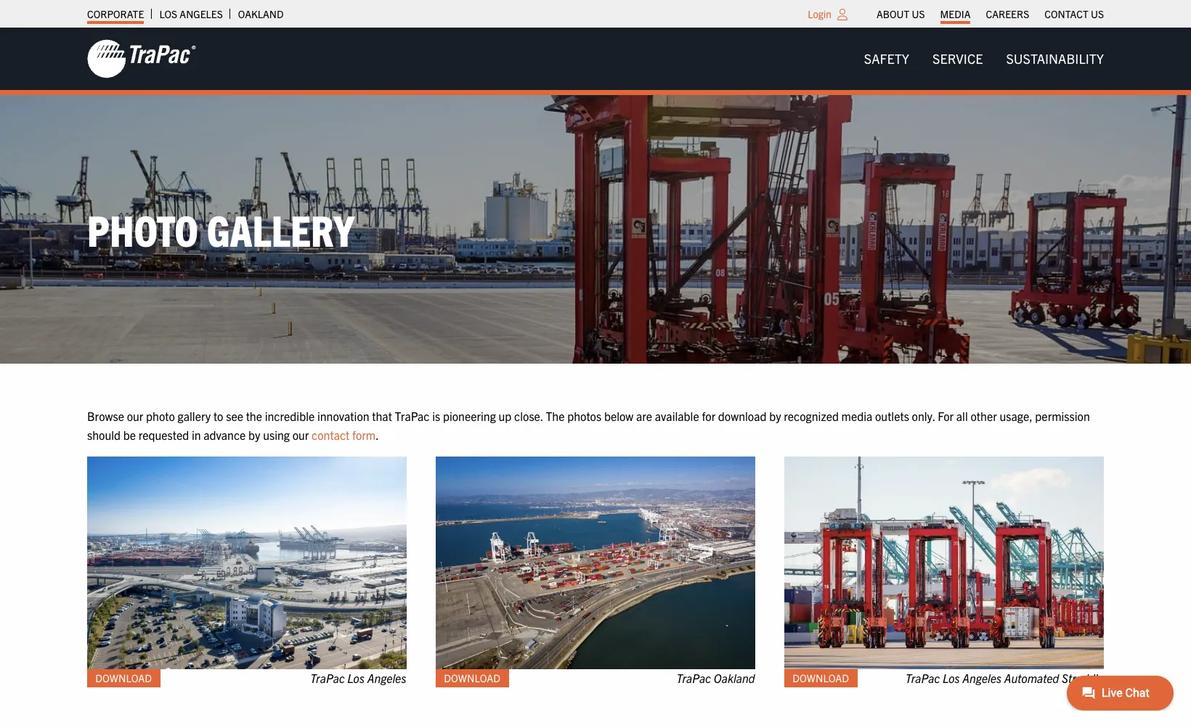 Task type: describe. For each thing, give the bounding box(es) containing it.
the
[[246, 409, 262, 424]]

download for trapac los angeles automated straddle carrier
[[793, 672, 850, 685]]

corporate image
[[87, 39, 196, 79]]

los angeles
[[159, 7, 223, 20]]

trapac for trapac oakland
[[677, 671, 712, 686]]

permission
[[1036, 409, 1090, 424]]

login link
[[808, 7, 832, 20]]

see
[[226, 409, 243, 424]]

angeles for trapac los angeles
[[368, 671, 407, 686]]

careers
[[986, 7, 1030, 20]]

trapac los angeles image
[[87, 457, 407, 670]]

innovation
[[317, 409, 370, 424]]

0 vertical spatial by
[[770, 409, 781, 424]]

trapac for trapac los angeles
[[311, 671, 345, 686]]

usage,
[[1000, 409, 1033, 424]]

los for trapac los angeles
[[348, 671, 365, 686]]

us for about us
[[912, 7, 925, 20]]

service link
[[921, 44, 995, 74]]

trapac los angeles automated straddle carrier image
[[785, 457, 1104, 670]]

0 horizontal spatial our
[[127, 409, 143, 424]]

download link for trapac los angeles
[[87, 670, 161, 688]]

photos
[[568, 409, 602, 424]]

1 horizontal spatial oakland
[[714, 671, 756, 686]]

trapac inside browse our photo gallery to see the incredible innovation that trapac is pioneering up close. the photos below are available for download by recognized media outlets only. for all other usage, permission should be requested in advance by using our
[[395, 409, 430, 424]]

requested
[[139, 428, 189, 443]]

0 horizontal spatial by
[[249, 428, 260, 443]]

is
[[432, 409, 440, 424]]

los angeles link
[[159, 4, 223, 24]]

menu bar containing about us
[[869, 4, 1112, 24]]

about us
[[877, 7, 925, 20]]

trapac los angeles
[[311, 671, 407, 686]]

1 horizontal spatial our
[[293, 428, 309, 443]]

download link for trapac oakland
[[436, 670, 510, 688]]

media
[[842, 409, 873, 424]]

contact form link
[[312, 428, 376, 443]]

for
[[938, 409, 954, 424]]

contact us link
[[1045, 4, 1104, 24]]

download for trapac los angeles
[[96, 672, 152, 685]]

form
[[352, 428, 376, 443]]

download for trapac oakland
[[445, 672, 501, 685]]

photo
[[146, 409, 175, 424]]

light image
[[838, 9, 848, 20]]

to
[[214, 409, 223, 424]]

trapac for trapac los angeles automated straddle carrier
[[906, 671, 941, 686]]

contact
[[1045, 7, 1089, 20]]

safety link
[[853, 44, 921, 74]]

below
[[604, 409, 634, 424]]

available
[[655, 409, 700, 424]]

los for trapac los angeles automated straddle carrier
[[943, 671, 961, 686]]

service
[[933, 50, 983, 67]]

trapac oakland image
[[436, 457, 756, 670]]

download
[[719, 409, 767, 424]]

gallery
[[178, 409, 211, 424]]

login
[[808, 7, 832, 20]]

contact form .
[[312, 428, 379, 443]]

sustainability link
[[995, 44, 1116, 74]]

gallery
[[207, 203, 355, 256]]

angeles for trapac los angeles automated straddle carrier
[[963, 671, 1002, 686]]

close.
[[514, 409, 543, 424]]

be
[[123, 428, 136, 443]]

safety
[[865, 50, 910, 67]]



Task type: locate. For each thing, give the bounding box(es) containing it.
0 horizontal spatial us
[[912, 7, 925, 20]]

browse
[[87, 409, 124, 424]]

1 horizontal spatial by
[[770, 409, 781, 424]]

careers link
[[986, 4, 1030, 24]]

angeles
[[180, 7, 223, 20], [368, 671, 407, 686], [963, 671, 1002, 686]]

are
[[636, 409, 653, 424]]

photo
[[87, 203, 198, 256]]

our
[[127, 409, 143, 424], [293, 428, 309, 443]]

1 horizontal spatial download
[[445, 672, 501, 685]]

media link
[[941, 4, 971, 24]]

should
[[87, 428, 121, 443]]

trapac oakland
[[677, 671, 756, 686]]

in
[[192, 428, 201, 443]]

other
[[971, 409, 997, 424]]

download link for trapac los angeles automated straddle carrier
[[785, 670, 858, 688]]

3 download from the left
[[793, 672, 850, 685]]

oakland link
[[238, 4, 284, 24]]

oakland
[[238, 7, 284, 20], [714, 671, 756, 686]]

contact us
[[1045, 7, 1104, 20]]

browse our photo gallery to see the incredible innovation that trapac is pioneering up close. the photos below are available for download by recognized media outlets only. for all other usage, permission should be requested in advance by using our
[[87, 409, 1090, 443]]

incredible
[[265, 409, 315, 424]]

media
[[941, 7, 971, 20]]

only.
[[912, 409, 936, 424]]

us inside contact us link
[[1091, 7, 1104, 20]]

0 horizontal spatial download link
[[87, 670, 161, 688]]

1 download link from the left
[[87, 670, 161, 688]]

0 horizontal spatial los
[[159, 7, 177, 20]]

our down incredible on the left bottom of page
[[293, 428, 309, 443]]

1 horizontal spatial los
[[348, 671, 365, 686]]

1 horizontal spatial angeles
[[368, 671, 407, 686]]

contact
[[312, 428, 350, 443]]

1 download from the left
[[96, 672, 152, 685]]

1 vertical spatial menu bar
[[853, 44, 1116, 74]]

corporate
[[87, 7, 144, 20]]

0 horizontal spatial angeles
[[180, 7, 223, 20]]

the
[[546, 409, 565, 424]]

outlets
[[876, 409, 910, 424]]

trapac
[[395, 409, 430, 424], [311, 671, 345, 686], [677, 671, 712, 686], [906, 671, 941, 686]]

0 vertical spatial menu bar
[[869, 4, 1112, 24]]

.
[[376, 428, 379, 443]]

corporate link
[[87, 4, 144, 24]]

download link
[[87, 670, 161, 688], [436, 670, 510, 688], [785, 670, 858, 688]]

0 horizontal spatial oakland
[[238, 7, 284, 20]]

menu bar
[[869, 4, 1112, 24], [853, 44, 1116, 74]]

2 download link from the left
[[436, 670, 510, 688]]

automated
[[1005, 671, 1060, 686]]

los
[[159, 7, 177, 20], [348, 671, 365, 686], [943, 671, 961, 686]]

trapac inside trapac los angeles automated straddle carrier
[[906, 671, 941, 686]]

2 download from the left
[[445, 672, 501, 685]]

menu bar up service
[[869, 4, 1112, 24]]

that
[[372, 409, 392, 424]]

us inside about us link
[[912, 7, 925, 20]]

menu bar containing safety
[[853, 44, 1116, 74]]

1 vertical spatial by
[[249, 428, 260, 443]]

1 us from the left
[[912, 7, 925, 20]]

straddle
[[1063, 671, 1104, 686]]

advance
[[204, 428, 246, 443]]

2 horizontal spatial download link
[[785, 670, 858, 688]]

1 horizontal spatial download link
[[436, 670, 510, 688]]

using
[[263, 428, 290, 443]]

sustainability
[[1007, 50, 1104, 67]]

0 vertical spatial our
[[127, 409, 143, 424]]

pioneering
[[443, 409, 496, 424]]

all
[[957, 409, 968, 424]]

us right about
[[912, 7, 925, 20]]

1 vertical spatial oakland
[[714, 671, 756, 686]]

2 horizontal spatial angeles
[[963, 671, 1002, 686]]

trapac los angeles automated straddle carrier
[[906, 671, 1104, 705]]

1 vertical spatial our
[[293, 428, 309, 443]]

angeles inside trapac los angeles automated straddle carrier
[[963, 671, 1002, 686]]

about
[[877, 7, 910, 20]]

0 vertical spatial oakland
[[238, 7, 284, 20]]

carrier
[[1070, 690, 1104, 705]]

download
[[96, 672, 152, 685], [445, 672, 501, 685], [793, 672, 850, 685]]

about us link
[[877, 4, 925, 24]]

by down the
[[249, 428, 260, 443]]

2 horizontal spatial los
[[943, 671, 961, 686]]

for
[[702, 409, 716, 424]]

2 horizontal spatial download
[[793, 672, 850, 685]]

los inside trapac los angeles automated straddle carrier
[[943, 671, 961, 686]]

0 horizontal spatial download
[[96, 672, 152, 685]]

up
[[499, 409, 512, 424]]

us for contact us
[[1091, 7, 1104, 20]]

by
[[770, 409, 781, 424], [249, 428, 260, 443]]

main content containing browse our photo gallery to see the incredible innovation that trapac is pioneering up close. the photos below are available for download by recognized media outlets only. for all other usage, permission should be requested in advance by using our
[[73, 408, 1192, 729]]

recognized
[[784, 409, 839, 424]]

by right download
[[770, 409, 781, 424]]

us
[[912, 7, 925, 20], [1091, 7, 1104, 20]]

us right contact
[[1091, 7, 1104, 20]]

1 horizontal spatial us
[[1091, 7, 1104, 20]]

2 us from the left
[[1091, 7, 1104, 20]]

menu bar down careers at top
[[853, 44, 1116, 74]]

main content
[[73, 408, 1192, 729]]

photo gallery
[[87, 203, 355, 256]]

our up be at the left of page
[[127, 409, 143, 424]]

3 download link from the left
[[785, 670, 858, 688]]



Task type: vqa. For each thing, say whether or not it's contained in the screenshot.
be
yes



